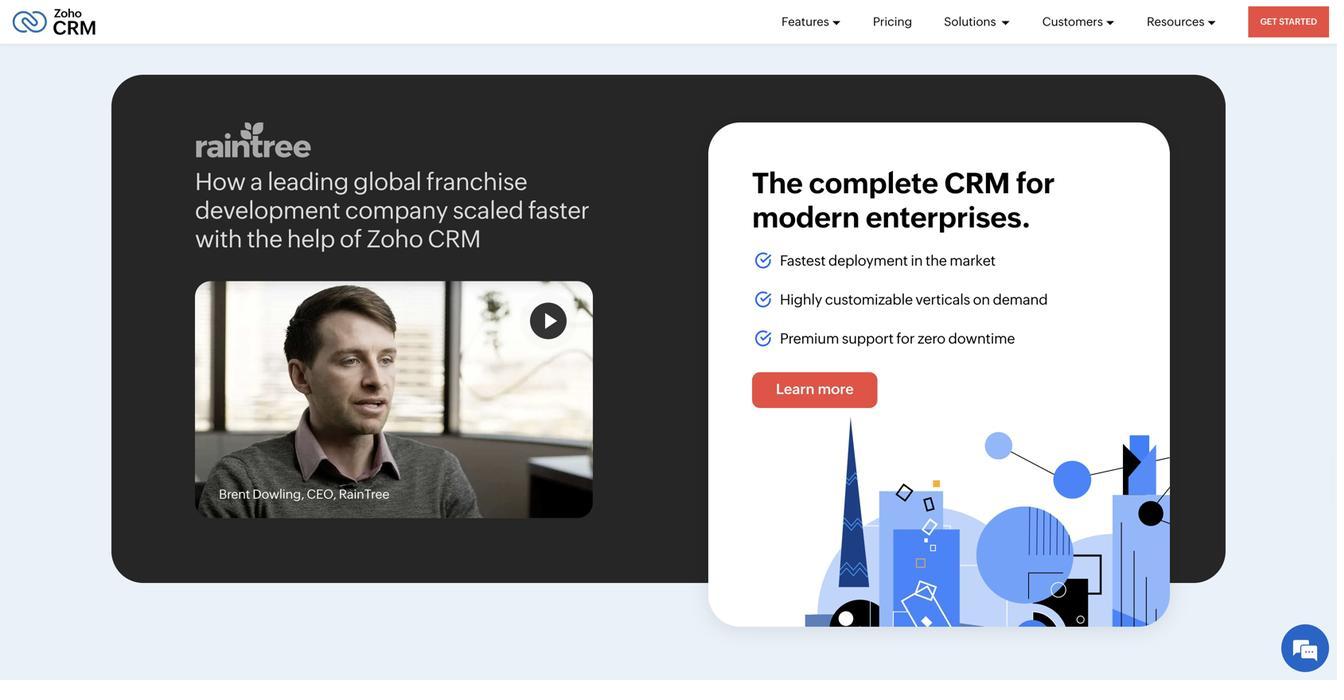 Task type: describe. For each thing, give the bounding box(es) containing it.
pricing link
[[873, 0, 912, 44]]

get
[[1260, 17, 1277, 27]]

resources
[[1147, 15, 1205, 29]]

the complete crm for modern enterprises.
[[752, 167, 1055, 234]]

started
[[1279, 17, 1317, 27]]

ceo,
[[307, 487, 336, 502]]

learn more
[[776, 381, 854, 397]]

0 horizontal spatial for
[[896, 331, 915, 347]]

features link
[[782, 0, 841, 44]]

demand
[[993, 292, 1048, 308]]

how
[[195, 168, 246, 195]]

zoho crm
[[367, 225, 481, 253]]

the inside how a leading global franchise development company scaled faster with the help of
[[247, 225, 282, 253]]

scaled
[[453, 197, 524, 224]]

with
[[195, 225, 242, 253]]

brent
[[219, 487, 250, 502]]

complete
[[809, 167, 938, 200]]

highly
[[780, 292, 822, 308]]

downtime
[[948, 331, 1015, 347]]

0 horizontal spatial crm
[[428, 225, 481, 253]]

get started
[[1260, 17, 1317, 27]]

global
[[353, 168, 422, 195]]

crm inside the complete crm for modern enterprises.
[[944, 167, 1010, 200]]

1 horizontal spatial the
[[926, 253, 947, 269]]

solutions
[[944, 15, 999, 29]]

highly customizable verticals on demand
[[780, 292, 1048, 308]]

deployment
[[828, 253, 908, 269]]

for inside the complete crm for modern enterprises.
[[1016, 167, 1055, 200]]

customizable
[[825, 292, 913, 308]]

enterprises.
[[866, 201, 1031, 234]]

development
[[195, 197, 340, 224]]

the
[[752, 167, 803, 200]]

customers
[[1042, 15, 1103, 29]]

fastest deployment in the market
[[780, 253, 996, 269]]

premium support for zero downtime
[[780, 331, 1015, 347]]

leading
[[267, 168, 349, 195]]

in
[[911, 253, 923, 269]]

support
[[842, 331, 894, 347]]

zoho crm customers - awards and testimonials image
[[195, 281, 593, 518]]

on
[[973, 292, 990, 308]]

enterprise ready crm image
[[796, 408, 1170, 627]]

zoho
[[367, 225, 423, 253]]

dowling,
[[253, 487, 304, 502]]

solutions link
[[944, 0, 1010, 44]]



Task type: locate. For each thing, give the bounding box(es) containing it.
help
[[287, 225, 335, 253]]

1 vertical spatial for
[[896, 331, 915, 347]]

learn more link
[[752, 372, 878, 408]]

crm
[[944, 167, 1010, 200], [428, 225, 481, 253]]

the right in
[[926, 253, 947, 269]]

1 horizontal spatial for
[[1016, 167, 1055, 200]]

for
[[1016, 167, 1055, 200], [896, 331, 915, 347]]

faster
[[528, 197, 589, 224]]

premium
[[780, 331, 839, 347]]

features
[[782, 15, 829, 29]]

get started link
[[1248, 6, 1329, 37]]

crm down scaled
[[428, 225, 481, 253]]

modern
[[752, 201, 860, 234]]

brent dowling, ceo, raintree
[[219, 487, 389, 502]]

zoho crm logo image
[[12, 4, 96, 39]]

1 horizontal spatial crm
[[944, 167, 1010, 200]]

learn
[[776, 381, 815, 397]]

a
[[250, 168, 263, 195]]

raintree
[[339, 487, 389, 502]]

verticals
[[916, 292, 970, 308]]

the down the development
[[247, 225, 282, 253]]

franchise
[[426, 168, 527, 195]]

of
[[340, 225, 362, 253]]

0 vertical spatial crm
[[944, 167, 1010, 200]]

more
[[818, 381, 854, 397]]

how a leading global franchise development company scaled faster with the help of
[[195, 168, 589, 253]]

fastest
[[780, 253, 826, 269]]

pricing
[[873, 15, 912, 29]]

the
[[247, 225, 282, 253], [926, 253, 947, 269]]

resources link
[[1147, 0, 1216, 44]]

1 vertical spatial crm
[[428, 225, 481, 253]]

zero
[[918, 331, 945, 347]]

company
[[345, 197, 448, 224]]

crm up enterprises.
[[944, 167, 1010, 200]]

0 horizontal spatial the
[[247, 225, 282, 253]]

0 vertical spatial for
[[1016, 167, 1055, 200]]

market
[[950, 253, 996, 269]]



Task type: vqa. For each thing, say whether or not it's contained in the screenshot.
left CRM
yes



